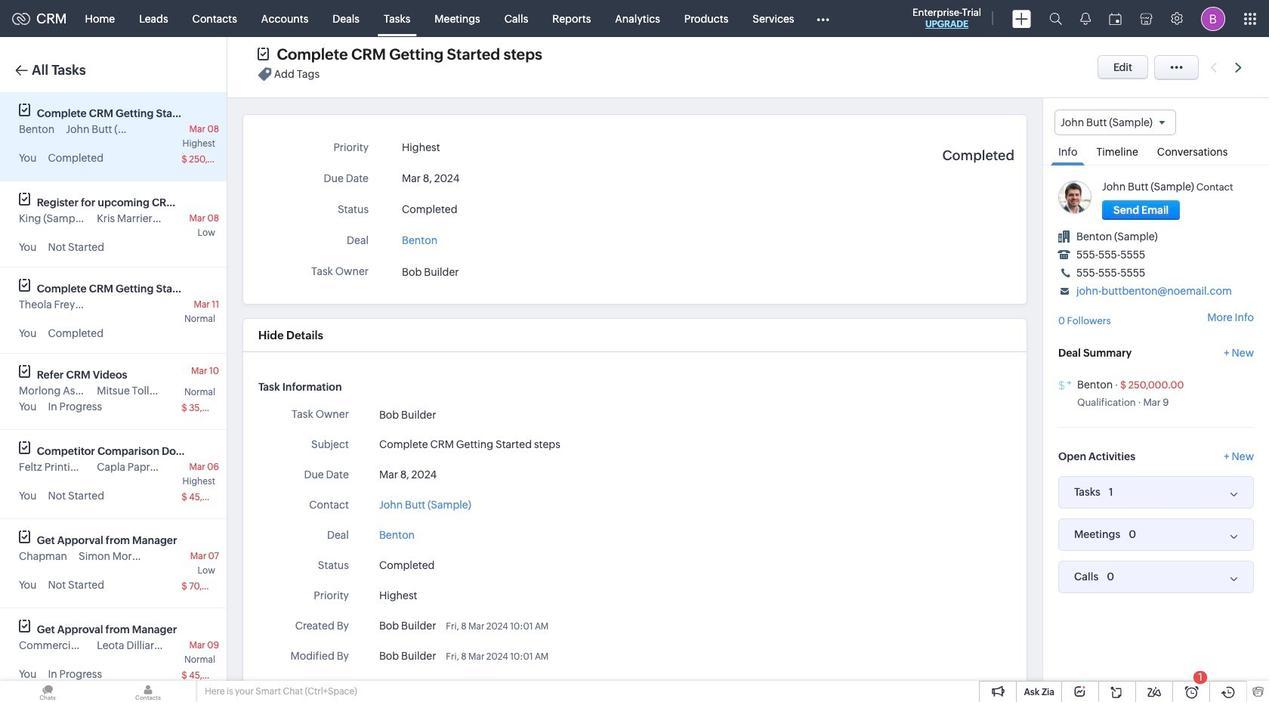 Task type: describe. For each thing, give the bounding box(es) containing it.
next record image
[[1236, 62, 1246, 72]]

create menu element
[[1004, 0, 1041, 37]]

profile image
[[1202, 6, 1226, 31]]

search element
[[1041, 0, 1072, 37]]

contacts image
[[101, 681, 196, 702]]

Other Modules field
[[807, 6, 839, 31]]

previous record image
[[1211, 62, 1218, 72]]

signals image
[[1081, 12, 1091, 25]]

signals element
[[1072, 0, 1101, 37]]

profile element
[[1193, 0, 1235, 37]]

chats image
[[0, 681, 95, 702]]



Task type: locate. For each thing, give the bounding box(es) containing it.
search image
[[1050, 12, 1063, 25]]

calendar image
[[1110, 12, 1122, 25]]

None button
[[1103, 200, 1181, 220]]

None field
[[1055, 110, 1177, 135]]

logo image
[[12, 12, 30, 25]]

create menu image
[[1013, 9, 1032, 28]]



Task type: vqa. For each thing, say whether or not it's contained in the screenshot.
button
yes



